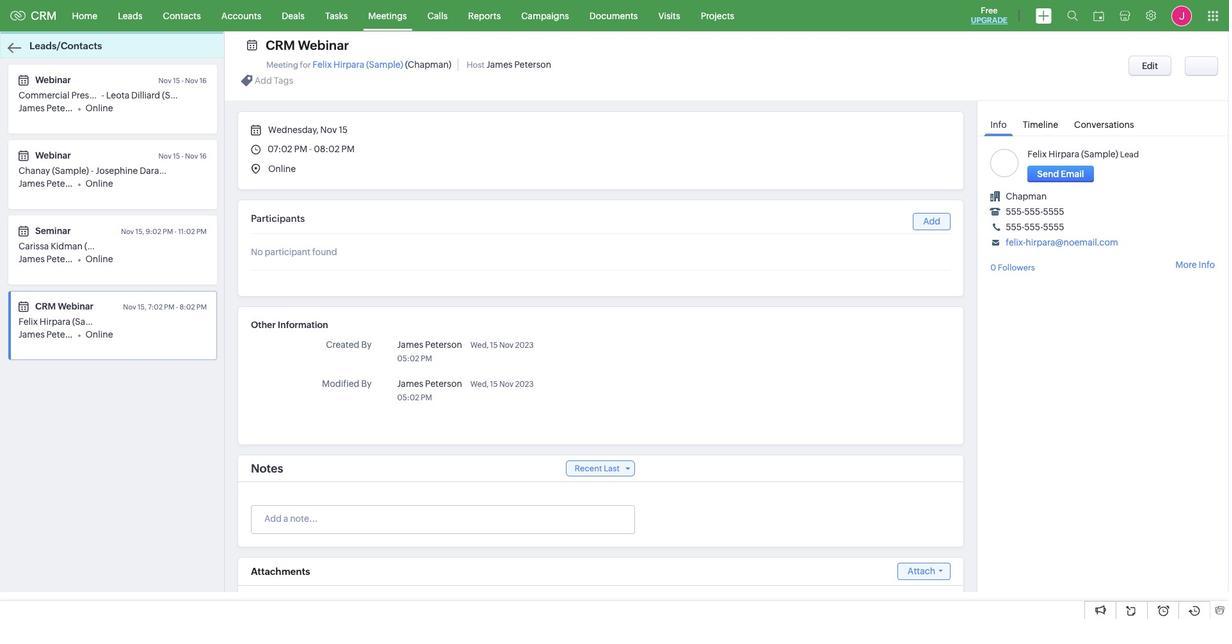 Task type: describe. For each thing, give the bounding box(es) containing it.
- up josephine darakjy (sample) link
[[181, 152, 184, 160]]

2023 for created by
[[515, 341, 534, 350]]

webinar up chanay (sample) link
[[35, 150, 71, 161]]

chapman
[[1006, 191, 1047, 202]]

07:02 pm - 08:02 pm
[[268, 144, 355, 154]]

projects link
[[691, 0, 745, 31]]

add tags
[[255, 76, 293, 86]]

wednesday,
[[268, 125, 319, 135]]

wed, 15 nov 2023 05:02 pm for created by
[[397, 341, 534, 364]]

16 for chanay (sample) - josephine darakjy (sample)
[[200, 152, 207, 160]]

participants
[[251, 213, 305, 224]]

recent
[[575, 464, 602, 474]]

(sample) right the press at left top
[[95, 90, 132, 101]]

webinar up 'for'
[[298, 38, 349, 52]]

lead
[[1120, 150, 1139, 159]]

meeting for felix hirpara (sample) (chapman)
[[266, 60, 451, 70]]

felix hirpara (sample)
[[19, 317, 109, 327]]

webinar up commercial
[[35, 75, 71, 85]]

home
[[72, 11, 97, 21]]

(sample) left (chapman)
[[366, 60, 403, 70]]

add link
[[913, 213, 951, 230]]

james peterson link for webinar link related to -
[[19, 103, 83, 113]]

attach link
[[897, 563, 951, 581]]

8:02
[[180, 303, 195, 311]]

james down carissa
[[19, 254, 45, 264]]

Add a note... field
[[252, 513, 634, 526]]

online for webinar link related to -
[[85, 103, 113, 113]]

james right created by
[[397, 340, 423, 350]]

james peterson for webinar link related to -
[[19, 103, 83, 113]]

15, for carissa kidman (sample)
[[135, 228, 144, 236]]

more
[[1176, 260, 1197, 270]]

leads
[[118, 11, 143, 21]]

1 horizontal spatial felix hirpara (sample) link
[[313, 60, 403, 70]]

participant
[[265, 247, 310, 257]]

nov 15,  7:02 pm - 8:02 pm
[[123, 303, 207, 311]]

(sample) left lead
[[1081, 149, 1118, 159]]

- left 8:02
[[176, 303, 178, 311]]

2023 for modified by
[[515, 380, 534, 389]]

0 horizontal spatial felix hirpara (sample) link
[[19, 317, 109, 327]]

15, for felix hirpara (sample)
[[138, 303, 146, 311]]

felix-
[[1006, 238, 1026, 248]]

- leota dilliard (sample)
[[101, 90, 199, 101]]

0
[[991, 263, 996, 273]]

notes
[[251, 462, 283, 476]]

more info link
[[1176, 260, 1215, 270]]

projects
[[701, 11, 735, 21]]

leota
[[106, 90, 129, 101]]

nov 15,  9:02 pm - 11:02 pm
[[121, 228, 207, 236]]

darakjy
[[140, 166, 171, 176]]

other information
[[251, 320, 328, 330]]

add for add
[[923, 216, 941, 227]]

0 vertical spatial crm webinar
[[266, 38, 349, 52]]

contacts link
[[153, 0, 211, 31]]

search element
[[1060, 0, 1086, 31]]

tags
[[274, 76, 293, 86]]

created
[[326, 340, 359, 350]]

conversations link
[[1068, 111, 1141, 136]]

james right modified by
[[397, 379, 423, 389]]

(sample) right kidman
[[84, 241, 121, 252]]

- left josephine at the left top
[[91, 166, 94, 176]]

james peterson for crm webinar link
[[19, 330, 83, 340]]

reports link
[[458, 0, 511, 31]]

by for modified by
[[361, 379, 372, 389]]

commercial
[[19, 90, 70, 101]]

16 for - leota dilliard (sample)
[[200, 77, 207, 85]]

wed, 15 nov 2023 05:02 pm for modified by
[[397, 380, 534, 403]]

add for add tags
[[255, 76, 272, 86]]

commercial press (sample) link
[[19, 90, 132, 101]]

online down 07:02
[[268, 164, 296, 174]]

for
[[300, 60, 311, 70]]

seminar link
[[35, 226, 71, 236]]

conversations
[[1074, 120, 1134, 130]]

josephine
[[96, 166, 138, 176]]

11:02
[[178, 228, 195, 236]]

chanay
[[19, 166, 50, 176]]

hirpara for felix hirpara (sample) lead
[[1049, 149, 1080, 159]]

timeline
[[1023, 120, 1058, 130]]

visits
[[658, 11, 680, 21]]

08:02
[[314, 144, 340, 154]]

05:02 for modified by
[[397, 394, 419, 403]]

attachments
[[251, 567, 310, 577]]

documents link
[[579, 0, 648, 31]]

online link for "james peterson" link for seminar link
[[85, 254, 113, 264]]

documents
[[590, 11, 638, 21]]

create menu element
[[1028, 0, 1060, 31]]

online link for webinar link associated with chanay "james peterson" link
[[85, 179, 113, 189]]

felix-hirpara@noemail.com link
[[1006, 238, 1118, 248]]

modified
[[322, 379, 359, 389]]

online for seminar link
[[85, 254, 113, 264]]

search image
[[1067, 10, 1078, 21]]

modified by
[[322, 379, 372, 389]]

- left 08:02
[[309, 144, 312, 154]]

james peterson for webinar link associated with chanay
[[19, 179, 83, 189]]

carissa kidman (sample) link
[[19, 241, 121, 252]]

(chapman)
[[405, 60, 451, 70]]

attach
[[908, 567, 936, 577]]

last
[[604, 464, 620, 474]]

calls link
[[417, 0, 458, 31]]

- up leota dilliard (sample) link
[[181, 77, 184, 85]]

0 horizontal spatial crm webinar
[[35, 302, 94, 312]]

tasks link
[[315, 0, 358, 31]]

followers
[[998, 263, 1035, 273]]

online for crm webinar link
[[85, 330, 113, 340]]

2 vertical spatial crm
[[35, 302, 56, 312]]

timeline link
[[1016, 111, 1065, 136]]

crm webinar link
[[35, 302, 94, 312]]

0 vertical spatial info
[[991, 120, 1007, 130]]

webinar link for -
[[35, 75, 71, 85]]

7:02
[[148, 303, 163, 311]]

press
[[71, 90, 93, 101]]



Task type: vqa. For each thing, say whether or not it's contained in the screenshot.
Billing Country's billing
no



Task type: locate. For each thing, give the bounding box(es) containing it.
0 vertical spatial webinar link
[[35, 75, 71, 85]]

1 vertical spatial 15,
[[138, 303, 146, 311]]

1 vertical spatial nov 15 - nov 16
[[158, 152, 207, 160]]

1 vertical spatial add
[[923, 216, 941, 227]]

deals
[[282, 11, 305, 21]]

hirpara for felix hirpara (sample)
[[40, 317, 70, 327]]

07:02
[[268, 144, 292, 154]]

1 vertical spatial 05:02
[[397, 394, 419, 403]]

1 james peterson link from the top
[[19, 103, 83, 113]]

no participant found
[[251, 247, 337, 257]]

james peterson link for seminar link
[[19, 254, 83, 264]]

2 vertical spatial felix
[[19, 317, 38, 327]]

3 online link from the top
[[85, 254, 113, 264]]

carissa kidman (sample)
[[19, 241, 121, 252]]

0 vertical spatial 15,
[[135, 228, 144, 236]]

1 vertical spatial by
[[361, 379, 372, 389]]

5555 up "felix-hirpara@noemail.com" link
[[1043, 222, 1064, 232]]

felix hirpara (sample) link down conversations
[[1028, 149, 1118, 159]]

hirpara down 'timeline'
[[1049, 149, 1080, 159]]

1 vertical spatial wed, 15 nov 2023 05:02 pm
[[397, 380, 534, 403]]

felix hirpara (sample) link right 'for'
[[313, 60, 403, 70]]

nov 15 - nov 16 up darakjy
[[158, 152, 207, 160]]

1 vertical spatial crm webinar
[[35, 302, 94, 312]]

wed, for created by
[[470, 341, 489, 350]]

james down "felix hirpara (sample)"
[[19, 330, 45, 340]]

1 by from the top
[[361, 340, 372, 350]]

1 vertical spatial info
[[1199, 260, 1215, 270]]

online
[[85, 103, 113, 113], [268, 164, 296, 174], [85, 179, 113, 189], [85, 254, 113, 264], [85, 330, 113, 340]]

calls
[[428, 11, 448, 21]]

nov 15 - nov 16
[[158, 77, 207, 85], [158, 152, 207, 160]]

crm up "felix hirpara (sample)"
[[35, 302, 56, 312]]

1 16 from the top
[[200, 77, 207, 85]]

1 vertical spatial 5555
[[1043, 222, 1064, 232]]

nov 15 - nov 16 for josephine darakjy (sample)
[[158, 152, 207, 160]]

2 by from the top
[[361, 379, 372, 389]]

0 horizontal spatial hirpara
[[40, 317, 70, 327]]

home link
[[62, 0, 108, 31]]

0 followers
[[991, 263, 1035, 273]]

wed, 15 nov 2023 05:02 pm
[[397, 341, 534, 364], [397, 380, 534, 403]]

2 james peterson link from the top
[[19, 179, 83, 189]]

2 webinar link from the top
[[35, 150, 71, 161]]

15
[[173, 77, 180, 85], [339, 125, 348, 135], [173, 152, 180, 160], [490, 341, 498, 350], [490, 380, 498, 389]]

online down 'chanay (sample) - josephine darakjy (sample)'
[[85, 179, 113, 189]]

calendar image
[[1094, 11, 1104, 21]]

0 vertical spatial add
[[255, 76, 272, 86]]

0 vertical spatial 2023
[[515, 341, 534, 350]]

josephine darakjy (sample) link
[[96, 166, 209, 176]]

profile element
[[1164, 0, 1200, 31]]

1 vertical spatial felix
[[1028, 149, 1047, 159]]

- left leota
[[101, 90, 104, 101]]

0 vertical spatial 5555
[[1043, 207, 1064, 217]]

2 wed, 15 nov 2023 05:02 pm from the top
[[397, 380, 534, 403]]

webinar
[[298, 38, 349, 52], [35, 75, 71, 85], [35, 150, 71, 161], [58, 302, 94, 312]]

2 5555 from the top
[[1043, 222, 1064, 232]]

555-555-5555 down chapman
[[1006, 207, 1064, 217]]

free upgrade
[[971, 6, 1008, 25]]

chanay (sample) - josephine darakjy (sample)
[[19, 166, 209, 176]]

1 horizontal spatial hirpara
[[334, 60, 364, 70]]

webinar link for chanay
[[35, 150, 71, 161]]

felix-hirpara@noemail.com
[[1006, 238, 1118, 248]]

9:02
[[146, 228, 161, 236]]

1 webinar link from the top
[[35, 75, 71, 85]]

webinar link up commercial
[[35, 75, 71, 85]]

wed,
[[470, 341, 489, 350], [470, 380, 489, 389]]

crm
[[31, 9, 57, 22], [266, 38, 295, 52], [35, 302, 56, 312]]

0 horizontal spatial info
[[991, 120, 1007, 130]]

commercial press (sample)
[[19, 90, 132, 101]]

3 james peterson link from the top
[[19, 254, 83, 264]]

0 vertical spatial by
[[361, 340, 372, 350]]

peterson
[[514, 60, 551, 70], [46, 103, 83, 113], [46, 179, 83, 189], [46, 254, 83, 264], [46, 330, 83, 340], [425, 340, 462, 350], [425, 379, 462, 389]]

hirpara@noemail.com
[[1026, 238, 1118, 248]]

(sample) right darakjy
[[173, 166, 209, 176]]

15, left 9:02
[[135, 228, 144, 236]]

hirpara right 'for'
[[334, 60, 364, 70]]

0 vertical spatial 05:02
[[397, 355, 419, 364]]

(sample)
[[366, 60, 403, 70], [95, 90, 132, 101], [162, 90, 199, 101], [1081, 149, 1118, 159], [52, 166, 89, 176], [173, 166, 209, 176], [84, 241, 121, 252], [72, 317, 109, 327]]

felix down crm webinar link
[[19, 317, 38, 327]]

1 vertical spatial 555-555-5555
[[1006, 222, 1064, 232]]

host
[[467, 60, 485, 70]]

other
[[251, 320, 276, 330]]

2 horizontal spatial felix hirpara (sample) link
[[1028, 149, 1118, 159]]

online for webinar link associated with chanay
[[85, 179, 113, 189]]

info link
[[984, 111, 1013, 136]]

felix down 'timeline'
[[1028, 149, 1047, 159]]

webinar link
[[35, 75, 71, 85], [35, 150, 71, 161]]

0 vertical spatial nov 15 - nov 16
[[158, 77, 207, 85]]

james right host
[[487, 60, 513, 70]]

more info
[[1176, 260, 1215, 270]]

leads link
[[108, 0, 153, 31]]

host james peterson
[[467, 60, 551, 70]]

(sample) right dilliard
[[162, 90, 199, 101]]

online down the press at left top
[[85, 103, 113, 113]]

deals link
[[272, 0, 315, 31]]

1 horizontal spatial felix
[[313, 60, 332, 70]]

seminar
[[35, 226, 71, 236]]

1 555-555-5555 from the top
[[1006, 207, 1064, 217]]

james peterson link
[[19, 103, 83, 113], [19, 179, 83, 189], [19, 254, 83, 264], [19, 330, 83, 340]]

crm up leads/contacts
[[31, 9, 57, 22]]

crm webinar up "felix hirpara (sample)"
[[35, 302, 94, 312]]

accounts link
[[211, 0, 272, 31]]

0 vertical spatial wed,
[[470, 341, 489, 350]]

2 05:02 from the top
[[397, 394, 419, 403]]

meeting
[[266, 60, 298, 70]]

1 nov 15 - nov 16 from the top
[[158, 77, 207, 85]]

reports
[[468, 11, 501, 21]]

1 horizontal spatial info
[[1199, 260, 1215, 270]]

2 horizontal spatial felix
[[1028, 149, 1047, 159]]

1 05:02 from the top
[[397, 355, 419, 364]]

contacts
[[163, 11, 201, 21]]

2 horizontal spatial hirpara
[[1049, 149, 1080, 159]]

no
[[251, 247, 263, 257]]

accounts
[[221, 11, 261, 21]]

2 2023 from the top
[[515, 380, 534, 389]]

nov 15 - nov 16 for leota dilliard (sample)
[[158, 77, 207, 85]]

1 vertical spatial felix hirpara (sample) link
[[1028, 149, 1118, 159]]

felix hirpara (sample) link
[[313, 60, 403, 70], [1028, 149, 1118, 159], [19, 317, 109, 327]]

upgrade
[[971, 16, 1008, 25]]

by right created
[[361, 340, 372, 350]]

1 horizontal spatial crm webinar
[[266, 38, 349, 52]]

info left 'timeline'
[[991, 120, 1007, 130]]

0 vertical spatial felix
[[313, 60, 332, 70]]

info right more
[[1199, 260, 1215, 270]]

1 vertical spatial crm
[[266, 38, 295, 52]]

add
[[255, 76, 272, 86], [923, 216, 941, 227]]

1 vertical spatial 16
[[200, 152, 207, 160]]

james
[[487, 60, 513, 70], [19, 103, 45, 113], [19, 179, 45, 189], [19, 254, 45, 264], [19, 330, 45, 340], [397, 340, 423, 350], [397, 379, 423, 389]]

campaigns
[[521, 11, 569, 21]]

profile image
[[1172, 5, 1192, 26]]

0 vertical spatial hirpara
[[334, 60, 364, 70]]

1 horizontal spatial add
[[923, 216, 941, 227]]

online link down 'chanay (sample) - josephine darakjy (sample)'
[[85, 179, 113, 189]]

2 vertical spatial felix hirpara (sample) link
[[19, 317, 109, 327]]

2 online link from the top
[[85, 179, 113, 189]]

online down "felix hirpara (sample)"
[[85, 330, 113, 340]]

online down the 'carissa kidman (sample)' link on the left
[[85, 254, 113, 264]]

1 wed, from the top
[[470, 341, 489, 350]]

james peterson link for crm webinar link
[[19, 330, 83, 340]]

james peterson for seminar link
[[19, 254, 83, 264]]

online link for "james peterson" link corresponding to webinar link related to -
[[85, 103, 113, 113]]

nov
[[158, 77, 172, 85], [185, 77, 198, 85], [320, 125, 337, 135], [158, 152, 172, 160], [185, 152, 198, 160], [121, 228, 134, 236], [123, 303, 136, 311], [499, 341, 514, 350], [499, 380, 514, 389]]

(sample) down crm webinar link
[[72, 317, 109, 327]]

visits link
[[648, 0, 691, 31]]

- left '11:02'
[[174, 228, 177, 236]]

felix right 'for'
[[313, 60, 332, 70]]

1 vertical spatial hirpara
[[1049, 149, 1080, 159]]

james peterson link down commercial
[[19, 103, 83, 113]]

by right modified
[[361, 379, 372, 389]]

carissa
[[19, 241, 49, 252]]

james peterson link down chanay (sample) link
[[19, 179, 83, 189]]

4 online link from the top
[[85, 330, 113, 340]]

felix for felix hirpara (sample) lead
[[1028, 149, 1047, 159]]

found
[[312, 247, 337, 257]]

chanay (sample) link
[[19, 166, 89, 176]]

2 wed, from the top
[[470, 380, 489, 389]]

(sample) right chanay
[[52, 166, 89, 176]]

webinar link up chanay (sample) link
[[35, 150, 71, 161]]

james down chanay
[[19, 179, 45, 189]]

james peterson link for webinar link associated with chanay
[[19, 179, 83, 189]]

hirpara down crm webinar link
[[40, 317, 70, 327]]

crm webinar up 'for'
[[266, 38, 349, 52]]

5555 down chapman
[[1043, 207, 1064, 217]]

felix for felix hirpara (sample)
[[19, 317, 38, 327]]

create menu image
[[1036, 8, 1052, 23]]

4 james peterson link from the top
[[19, 330, 83, 340]]

None button
[[1129, 56, 1172, 76], [1028, 166, 1094, 182], [1129, 56, 1172, 76], [1028, 166, 1094, 182]]

information
[[278, 320, 328, 330]]

crm link
[[10, 9, 57, 22]]

0 vertical spatial 555-555-5555
[[1006, 207, 1064, 217]]

online link down "felix hirpara (sample)"
[[85, 330, 113, 340]]

1 vertical spatial webinar link
[[35, 150, 71, 161]]

1 vertical spatial 2023
[[515, 380, 534, 389]]

555-555-5555 up felix-
[[1006, 222, 1064, 232]]

free
[[981, 6, 998, 15]]

0 vertical spatial crm
[[31, 9, 57, 22]]

2 vertical spatial hirpara
[[40, 317, 70, 327]]

2 555-555-5555 from the top
[[1006, 222, 1064, 232]]

0 vertical spatial wed, 15 nov 2023 05:02 pm
[[397, 341, 534, 364]]

1 vertical spatial wed,
[[470, 380, 489, 389]]

james down commercial
[[19, 103, 45, 113]]

webinar up "felix hirpara (sample)"
[[58, 302, 94, 312]]

info
[[991, 120, 1007, 130], [1199, 260, 1215, 270]]

05:02 for created by
[[397, 355, 419, 364]]

555-555-5555
[[1006, 207, 1064, 217], [1006, 222, 1064, 232]]

felix hirpara (sample) link down crm webinar link
[[19, 317, 109, 327]]

created by
[[326, 340, 372, 350]]

1 2023 from the top
[[515, 341, 534, 350]]

wed, for modified by
[[470, 380, 489, 389]]

0 horizontal spatial felix
[[19, 317, 38, 327]]

online link for "james peterson" link associated with crm webinar link
[[85, 330, 113, 340]]

meetings link
[[358, 0, 417, 31]]

wednesday, nov 15
[[266, 125, 348, 135]]

nov 15 - nov 16 up leota dilliard (sample) link
[[158, 77, 207, 85]]

james peterson link down "felix hirpara (sample)"
[[19, 330, 83, 340]]

0 horizontal spatial add
[[255, 76, 272, 86]]

tasks
[[325, 11, 348, 21]]

0 vertical spatial felix hirpara (sample) link
[[313, 60, 403, 70]]

james peterson link down kidman
[[19, 254, 83, 264]]

2 nov 15 - nov 16 from the top
[[158, 152, 207, 160]]

felix hirpara (sample) lead
[[1028, 149, 1139, 159]]

1 online link from the top
[[85, 103, 113, 113]]

0 vertical spatial 16
[[200, 77, 207, 85]]

1 wed, 15 nov 2023 05:02 pm from the top
[[397, 341, 534, 364]]

15, left 7:02
[[138, 303, 146, 311]]

by for created by
[[361, 340, 372, 350]]

1 5555 from the top
[[1043, 207, 1064, 217]]

leota dilliard (sample) link
[[106, 90, 199, 101]]

5555
[[1043, 207, 1064, 217], [1043, 222, 1064, 232]]

15,
[[135, 228, 144, 236], [138, 303, 146, 311]]

campaigns link
[[511, 0, 579, 31]]

dilliard
[[131, 90, 160, 101]]

2 16 from the top
[[200, 152, 207, 160]]

online link down the press at left top
[[85, 103, 113, 113]]

05:02
[[397, 355, 419, 364], [397, 394, 419, 403]]

meetings
[[368, 11, 407, 21]]

online link down the 'carissa kidman (sample)' link on the left
[[85, 254, 113, 264]]

crm up meeting at the top left of the page
[[266, 38, 295, 52]]



